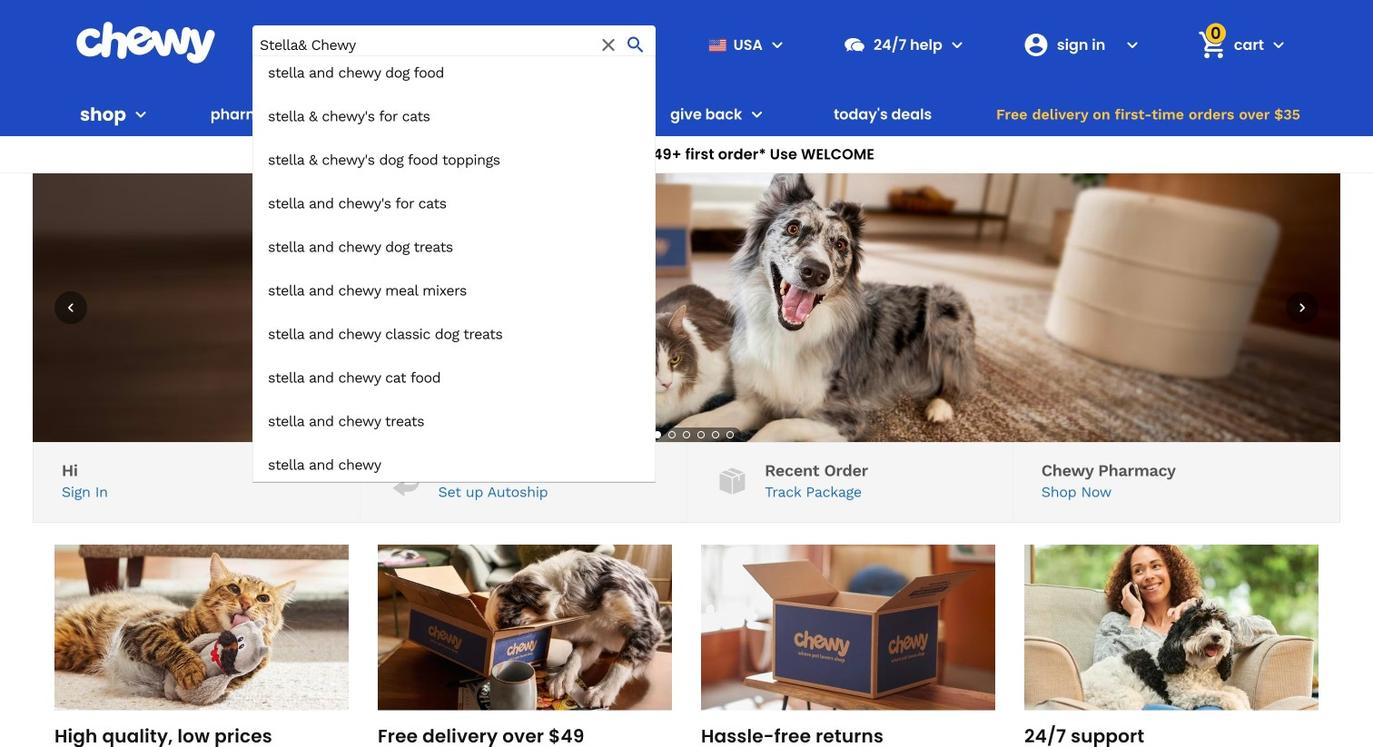 Task type: locate. For each thing, give the bounding box(es) containing it.
submit search image
[[625, 34, 647, 56]]

menu image up "give back menu" icon
[[767, 34, 789, 56]]

give back menu image
[[746, 104, 768, 125]]

/ image
[[388, 464, 424, 499]]

help menu image
[[947, 34, 968, 56]]

0 horizontal spatial menu image
[[130, 104, 152, 125]]

0 vertical spatial menu image
[[767, 34, 789, 56]]

site banner
[[0, 0, 1374, 482]]

Search text field
[[253, 25, 656, 64]]

new customer offer. free $20 egift card with $49+ order* shop now. image
[[33, 174, 1341, 442]]

menu image down the chewy home image
[[130, 104, 152, 125]]

1 horizontal spatial menu image
[[767, 34, 789, 56]]

list box
[[253, 55, 656, 482]]

chewy support image
[[843, 33, 867, 57]]

list box inside site banner
[[253, 55, 656, 482]]

/ image
[[715, 464, 751, 499]]

menu image
[[767, 34, 789, 56], [130, 104, 152, 125]]

Product search field
[[253, 25, 656, 482]]



Task type: describe. For each thing, give the bounding box(es) containing it.
choose slide to display. group
[[650, 428, 738, 442]]

delete search image
[[598, 34, 620, 56]]

cart menu image
[[1268, 34, 1290, 56]]

items image
[[1197, 29, 1229, 61]]

account menu image
[[1122, 34, 1144, 56]]

1 vertical spatial menu image
[[130, 104, 152, 125]]

chewy home image
[[75, 22, 216, 64]]



Task type: vqa. For each thing, say whether or not it's contained in the screenshot.
bottommost .
no



